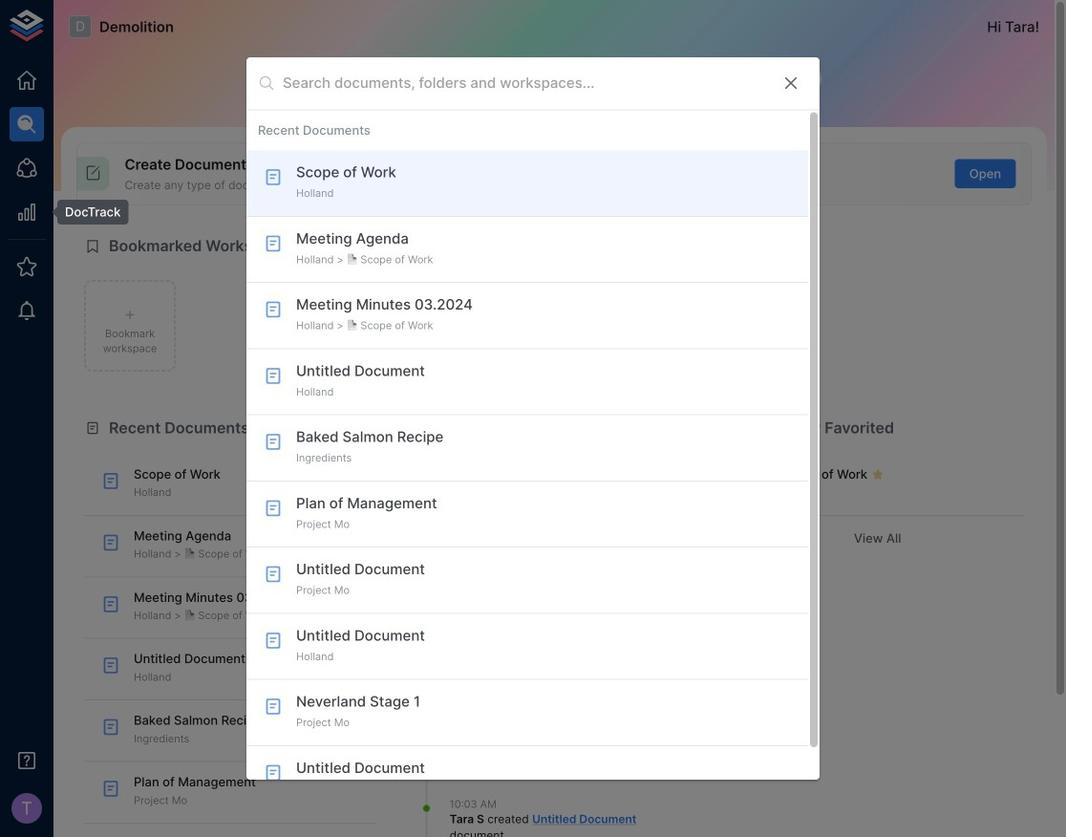 Task type: describe. For each thing, give the bounding box(es) containing it.
Search documents, folders and workspaces... text field
[[283, 69, 767, 98]]



Task type: vqa. For each thing, say whether or not it's contained in the screenshot.
Search documents, folders and workspaces... Text Box
yes



Task type: locate. For each thing, give the bounding box(es) containing it.
tooltip
[[44, 200, 128, 225]]

dialog
[[247, 57, 820, 812]]



